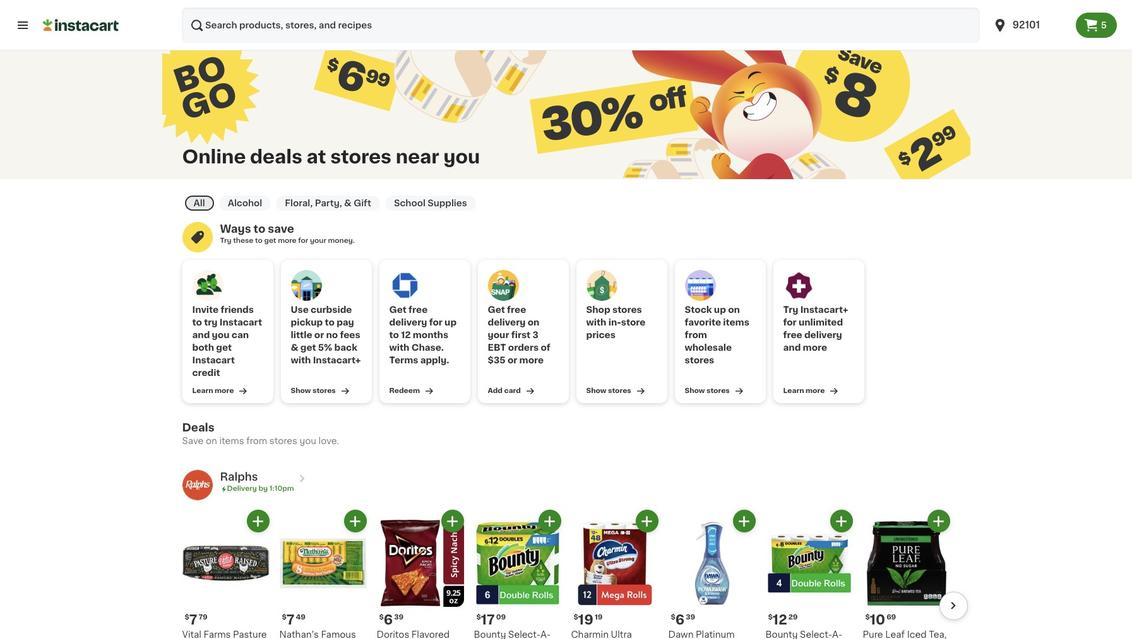 Task type: vqa. For each thing, say whether or not it's contained in the screenshot.
the left 'up'
yes



Task type: locate. For each thing, give the bounding box(es) containing it.
on right save at the left bottom
[[206, 437, 217, 446]]

2 7 from the left
[[287, 614, 295, 627]]

0 horizontal spatial &
[[291, 344, 298, 352]]

with up 'terms'
[[389, 344, 409, 352]]

8 product group from the left
[[863, 511, 950, 640]]

items right the favorite
[[723, 318, 750, 327]]

7
[[189, 614, 197, 627], [287, 614, 295, 627]]

to inside use curbside pickup to pay little or no fees & get 5% back with instacart+
[[325, 318, 335, 327]]

to inside get free delivery for up to 12 months with chase. terms apply.
[[389, 331, 399, 340]]

92101 button
[[985, 8, 1076, 43]]

0 vertical spatial your
[[310, 237, 326, 244]]

deals
[[182, 423, 214, 433]]

2 vertical spatial on
[[206, 437, 217, 446]]

from
[[685, 331, 707, 340], [246, 437, 267, 446]]

0 horizontal spatial from
[[246, 437, 267, 446]]

1 horizontal spatial for
[[429, 318, 443, 327]]

0 horizontal spatial 12
[[401, 331, 411, 340]]

your left money.
[[310, 237, 326, 244]]

3
[[533, 331, 539, 340]]

1 horizontal spatial delivery
[[488, 318, 526, 327]]

1 vertical spatial and
[[783, 344, 801, 352]]

items up ralphs
[[219, 437, 244, 446]]

2 add image from the left
[[736, 514, 752, 530]]

1 horizontal spatial items
[[723, 318, 750, 327]]

1 horizontal spatial learn
[[783, 388, 804, 395]]

free inside get free delivery on your first 3 ebt orders of $35 or more
[[507, 306, 526, 314]]

3 add image from the left
[[542, 514, 558, 530]]

2 horizontal spatial show stores
[[685, 388, 730, 395]]

or inside get free delivery on your first 3 ebt orders of $35 or more
[[508, 356, 517, 365]]

0 horizontal spatial or
[[314, 331, 324, 340]]

12 left 29
[[773, 614, 787, 627]]

$ 19 19
[[574, 614, 603, 627]]

apply.
[[420, 356, 449, 365]]

0 horizontal spatial your
[[310, 237, 326, 244]]

0 horizontal spatial delivery
[[389, 318, 427, 327]]

your inside get free delivery on your first 3 ebt orders of $35 or more
[[488, 331, 509, 340]]

12 left months
[[401, 331, 411, 340]]

on for deals
[[206, 437, 217, 446]]

up
[[714, 306, 726, 314], [445, 318, 457, 327]]

get inside get free delivery on your first 3 ebt orders of $35 or more
[[488, 306, 505, 314]]

29
[[789, 615, 798, 622]]

3 product group from the left
[[377, 511, 464, 640]]

add image
[[347, 514, 363, 530], [736, 514, 752, 530], [834, 514, 849, 530], [931, 514, 947, 530]]

items inside stock up on favorite items from wholesale stores
[[723, 318, 750, 327]]

near
[[396, 148, 439, 166]]

delivery down unlimited at right
[[804, 331, 842, 340]]

0 vertical spatial instacart+
[[801, 306, 848, 314]]

1 vertical spatial try
[[783, 306, 799, 314]]

and inside invite friends to try instacart and you can both get instacart credit
[[192, 331, 210, 340]]

1 horizontal spatial or
[[508, 356, 517, 365]]

add
[[488, 388, 503, 395]]

to left try
[[192, 318, 202, 327]]

try inside 'ways to save try these to get more for your money.'
[[220, 237, 231, 244]]

you
[[444, 148, 480, 166], [212, 331, 230, 340], [300, 437, 316, 446]]

2 $ from the left
[[282, 615, 287, 622]]

delivery up first
[[488, 318, 526, 327]]

instacart
[[220, 318, 262, 327], [192, 356, 235, 365]]

1 39 from the left
[[394, 615, 404, 622]]

2 add image from the left
[[445, 514, 460, 530]]

2 horizontal spatial for
[[783, 318, 797, 327]]

you left love.
[[300, 437, 316, 446]]

deals save on items from stores you love.
[[182, 423, 339, 446]]

show stores for shop stores with in-store prices
[[586, 388, 631, 395]]

1 horizontal spatial your
[[488, 331, 509, 340]]

1 horizontal spatial get
[[264, 237, 276, 244]]

free down unlimited at right
[[783, 331, 802, 340]]

0 horizontal spatial 39
[[394, 615, 404, 622]]

0 vertical spatial items
[[723, 318, 750, 327]]

first
[[511, 331, 531, 340]]

with down little on the bottom
[[291, 356, 311, 365]]

2 vertical spatial you
[[300, 437, 316, 446]]

from up ralphs
[[246, 437, 267, 446]]

get for get free delivery for up to 12 months with chase. terms apply.
[[389, 306, 407, 314]]

0 vertical spatial you
[[444, 148, 480, 166]]

online
[[182, 148, 246, 166]]

you down try
[[212, 331, 230, 340]]

6 $ from the left
[[671, 615, 676, 622]]

to up 'terms'
[[389, 331, 399, 340]]

1 get from the left
[[389, 306, 407, 314]]

show down 'prices'
[[586, 388, 607, 395]]

store
[[621, 318, 646, 327]]

2 vertical spatial with
[[291, 356, 311, 365]]

1 add image from the left
[[347, 514, 363, 530]]

1 vertical spatial from
[[246, 437, 267, 446]]

get up 'terms'
[[389, 306, 407, 314]]

or inside use curbside pickup to pay little or no fees & get 5% back with instacart+
[[314, 331, 324, 340]]

delivery inside get free delivery on your first 3 ebt orders of $35 or more
[[488, 318, 526, 327]]

1 vertical spatial items
[[219, 437, 244, 446]]

you inside invite friends to try instacart and you can both get instacart credit
[[212, 331, 230, 340]]

get down little on the bottom
[[300, 344, 316, 352]]

more down save
[[278, 237, 297, 244]]

$ 7 79
[[185, 614, 208, 627]]

show stores
[[291, 388, 336, 395], [586, 388, 631, 395], [685, 388, 730, 395]]

2 horizontal spatial get
[[300, 344, 316, 352]]

all
[[194, 199, 205, 208]]

on up 3
[[528, 318, 540, 327]]

1 horizontal spatial $ 6 39
[[671, 614, 695, 627]]

2 horizontal spatial you
[[444, 148, 480, 166]]

0 horizontal spatial get
[[389, 306, 407, 314]]

items inside deals save on items from stores you love.
[[219, 437, 244, 446]]

more down orders
[[519, 356, 544, 365]]

instacart up can
[[220, 318, 262, 327]]

1 horizontal spatial instacart+
[[801, 306, 848, 314]]

instacart+ up unlimited at right
[[801, 306, 848, 314]]

1 vertical spatial 12
[[773, 614, 787, 627]]

get
[[264, 237, 276, 244], [216, 344, 232, 352], [300, 344, 316, 352]]

2 learn from the left
[[783, 388, 804, 395]]

0 horizontal spatial free
[[409, 306, 428, 314]]

0 horizontal spatial with
[[291, 356, 311, 365]]

you inside deals save on items from stores you love.
[[300, 437, 316, 446]]

2 show from the left
[[586, 388, 607, 395]]

stores inside shop stores with in-store prices
[[613, 306, 642, 314]]

3 add image from the left
[[834, 514, 849, 530]]

show down wholesale at the bottom right of the page
[[685, 388, 705, 395]]

1 horizontal spatial 39
[[686, 615, 695, 622]]

2 39 from the left
[[686, 615, 695, 622]]

0 vertical spatial from
[[685, 331, 707, 340]]

use curbside pickup to pay little or no fees & get 5% back with instacart+
[[291, 306, 361, 365]]

1:10pm
[[269, 486, 294, 493]]

1 vertical spatial your
[[488, 331, 509, 340]]

0 horizontal spatial get
[[216, 344, 232, 352]]

love.
[[319, 437, 339, 446]]

5 $ from the left
[[574, 615, 578, 622]]

6
[[384, 614, 393, 627], [676, 614, 685, 627]]

1 vertical spatial &
[[291, 344, 298, 352]]

0 horizontal spatial items
[[219, 437, 244, 446]]

learn more
[[192, 388, 234, 395], [783, 388, 825, 395]]

delivery up months
[[389, 318, 427, 327]]

0 vertical spatial up
[[714, 306, 726, 314]]

stores inside deals save on items from stores you love.
[[270, 437, 297, 446]]

instacart+ down back
[[313, 356, 361, 365]]

add image for 17
[[542, 514, 558, 530]]

on
[[728, 306, 740, 314], [528, 318, 540, 327], [206, 437, 217, 446]]

12
[[401, 331, 411, 340], [773, 614, 787, 627]]

0 vertical spatial 12
[[401, 331, 411, 340]]

you right near
[[444, 148, 480, 166]]

get inside invite friends to try instacart and you can both get instacart credit
[[216, 344, 232, 352]]

delivery
[[227, 486, 257, 493]]

or right $35
[[508, 356, 517, 365]]

delivery inside try instacart+ for unlimited free delivery and more
[[804, 331, 842, 340]]

1 product group from the left
[[182, 511, 269, 640]]

7 left 79
[[189, 614, 197, 627]]

19
[[578, 614, 594, 627], [595, 615, 603, 622]]

7 left 49
[[287, 614, 295, 627]]

0 vertical spatial with
[[586, 318, 607, 327]]

show stores down 'prices'
[[586, 388, 631, 395]]

17
[[481, 614, 495, 627]]

1 learn from the left
[[192, 388, 213, 395]]

1 horizontal spatial 6
[[676, 614, 685, 627]]

up up the favorite
[[714, 306, 726, 314]]

show stores down wholesale at the bottom right of the page
[[685, 388, 730, 395]]

1 horizontal spatial from
[[685, 331, 707, 340]]

try instacart+ for unlimited free delivery and more
[[783, 306, 848, 352]]

and up both
[[192, 331, 210, 340]]

from down the favorite
[[685, 331, 707, 340]]

7 product group from the left
[[766, 511, 853, 640]]

get
[[389, 306, 407, 314], [488, 306, 505, 314]]

0 horizontal spatial up
[[445, 318, 457, 327]]

0 horizontal spatial try
[[220, 237, 231, 244]]

for left unlimited at right
[[783, 318, 797, 327]]

show down little on the bottom
[[291, 388, 311, 395]]

on right stock
[[728, 306, 740, 314]]

0 horizontal spatial instacart+
[[313, 356, 361, 365]]

1 vertical spatial or
[[508, 356, 517, 365]]

2 product group from the left
[[279, 511, 367, 640]]

more down unlimited at right
[[803, 344, 827, 352]]

your up ebt
[[488, 331, 509, 340]]

1 horizontal spatial show stores
[[586, 388, 631, 395]]

4 product group from the left
[[474, 511, 561, 640]]

school
[[394, 199, 426, 208]]

get inside get free delivery for up to 12 months with chase. terms apply.
[[389, 306, 407, 314]]

1 7 from the left
[[189, 614, 197, 627]]

0 vertical spatial and
[[192, 331, 210, 340]]

more down credit in the bottom of the page
[[215, 388, 234, 395]]

0 horizontal spatial on
[[206, 437, 217, 446]]

1 horizontal spatial learn more
[[783, 388, 825, 395]]

invite friends to try instacart and you can both get instacart credit
[[192, 306, 262, 378]]

can
[[232, 331, 249, 340]]

add image for 12
[[834, 514, 849, 530]]

1 show stores from the left
[[291, 388, 336, 395]]

0 horizontal spatial 6
[[384, 614, 393, 627]]

and down unlimited at right
[[783, 344, 801, 352]]

8 $ from the left
[[865, 615, 870, 622]]

or
[[314, 331, 324, 340], [508, 356, 517, 365]]

0 horizontal spatial learn
[[192, 388, 213, 395]]

1 horizontal spatial 12
[[773, 614, 787, 627]]

1 vertical spatial on
[[528, 318, 540, 327]]

3 show stores from the left
[[685, 388, 730, 395]]

for up months
[[429, 318, 443, 327]]

free inside get free delivery for up to 12 months with chase. terms apply.
[[409, 306, 428, 314]]

on inside stock up on favorite items from wholesale stores
[[728, 306, 740, 314]]

delivery
[[389, 318, 427, 327], [488, 318, 526, 327], [804, 331, 842, 340]]

4 add image from the left
[[931, 514, 947, 530]]

1 vertical spatial instacart
[[192, 356, 235, 365]]

your
[[310, 237, 326, 244], [488, 331, 509, 340]]

2 horizontal spatial with
[[586, 318, 607, 327]]

free inside try instacart+ for unlimited free delivery and more
[[783, 331, 802, 340]]

1 vertical spatial up
[[445, 318, 457, 327]]

for inside 'ways to save try these to get more for your money.'
[[298, 237, 308, 244]]

learn
[[192, 388, 213, 395], [783, 388, 804, 395]]

more
[[278, 237, 297, 244], [803, 344, 827, 352], [519, 356, 544, 365], [215, 388, 234, 395], [806, 388, 825, 395]]

$ inside $ 12 29
[[768, 615, 773, 622]]

0 vertical spatial or
[[314, 331, 324, 340]]

79
[[199, 615, 208, 622]]

1 horizontal spatial and
[[783, 344, 801, 352]]

1 vertical spatial with
[[389, 344, 409, 352]]

add card
[[488, 388, 521, 395]]

1 vertical spatial you
[[212, 331, 230, 340]]

for down floral,
[[298, 237, 308, 244]]

1 horizontal spatial 19
[[595, 615, 603, 622]]

& down little on the bottom
[[291, 344, 298, 352]]

$ 6 39
[[379, 614, 404, 627], [671, 614, 695, 627]]

0 horizontal spatial for
[[298, 237, 308, 244]]

12 inside item carousel region
[[773, 614, 787, 627]]

&
[[344, 199, 352, 208], [291, 344, 298, 352]]

& inside use curbside pickup to pay little or no fees & get 5% back with instacart+
[[291, 344, 298, 352]]

free up months
[[409, 306, 428, 314]]

$ 12 29
[[768, 614, 798, 627]]

5%
[[318, 344, 332, 352]]

with down shop
[[586, 318, 607, 327]]

more inside get free delivery on your first 3 ebt orders of $35 or more
[[519, 356, 544, 365]]

add image
[[250, 514, 266, 530], [445, 514, 460, 530], [542, 514, 558, 530], [639, 514, 655, 530]]

free
[[409, 306, 428, 314], [507, 306, 526, 314], [783, 331, 802, 340]]

39 for add image associated with 6
[[394, 615, 404, 622]]

get down save
[[264, 237, 276, 244]]

free for for
[[409, 306, 428, 314]]

1 add image from the left
[[250, 514, 266, 530]]

show
[[291, 388, 311, 395], [586, 388, 607, 395], [685, 388, 705, 395]]

delivery by 1:10pm
[[227, 486, 294, 493]]

1 horizontal spatial free
[[507, 306, 526, 314]]

try
[[204, 318, 218, 327]]

for
[[298, 237, 308, 244], [429, 318, 443, 327], [783, 318, 797, 327]]

get inside use curbside pickup to pay little or no fees & get 5% back with instacart+
[[300, 344, 316, 352]]

2 get from the left
[[488, 306, 505, 314]]

back
[[334, 344, 357, 352]]

$ 17 09
[[476, 614, 506, 627]]

2 horizontal spatial delivery
[[804, 331, 842, 340]]

for inside get free delivery for up to 12 months with chase. terms apply.
[[429, 318, 443, 327]]

1 horizontal spatial show
[[586, 388, 607, 395]]

delivery inside get free delivery for up to 12 months with chase. terms apply.
[[389, 318, 427, 327]]

alcohol
[[228, 199, 262, 208]]

0 horizontal spatial you
[[212, 331, 230, 340]]

1 horizontal spatial 7
[[287, 614, 295, 627]]

1 horizontal spatial on
[[528, 318, 540, 327]]

1 horizontal spatial try
[[783, 306, 799, 314]]

2 horizontal spatial on
[[728, 306, 740, 314]]

4 add image from the left
[[639, 514, 655, 530]]

1 horizontal spatial &
[[344, 199, 352, 208]]

gift
[[354, 199, 371, 208]]

items
[[723, 318, 750, 327], [219, 437, 244, 446]]

0 horizontal spatial and
[[192, 331, 210, 340]]

alcohol link
[[219, 196, 271, 211]]

free for on
[[507, 306, 526, 314]]

0 vertical spatial &
[[344, 199, 352, 208]]

2 show stores from the left
[[586, 388, 631, 395]]

shop
[[586, 306, 611, 314]]

try inside try instacart+ for unlimited free delivery and more
[[783, 306, 799, 314]]

curbside
[[311, 306, 352, 314]]

1 horizontal spatial get
[[488, 306, 505, 314]]

add image for 7
[[250, 514, 266, 530]]

no
[[326, 331, 338, 340]]

show stores down 5%
[[291, 388, 336, 395]]

2 horizontal spatial show
[[685, 388, 705, 395]]

learn for try instacart+ for unlimited free delivery and more
[[783, 388, 804, 395]]

7 $ from the left
[[768, 615, 773, 622]]

5 product group from the left
[[571, 511, 658, 640]]

7 for $ 7 79
[[189, 614, 197, 627]]

3 show from the left
[[685, 388, 705, 395]]

up up months
[[445, 318, 457, 327]]

0 horizontal spatial $ 6 39
[[379, 614, 404, 627]]

2 learn more from the left
[[783, 388, 825, 395]]

0 vertical spatial try
[[220, 237, 231, 244]]

on inside deals save on items from stores you love.
[[206, 437, 217, 446]]

more inside try instacart+ for unlimited free delivery and more
[[803, 344, 827, 352]]

to
[[254, 224, 265, 234], [255, 237, 263, 244], [192, 318, 202, 327], [325, 318, 335, 327], [389, 331, 399, 340]]

4 $ from the left
[[476, 615, 481, 622]]

1 vertical spatial instacart+
[[313, 356, 361, 365]]

get down can
[[216, 344, 232, 352]]

favorite
[[685, 318, 721, 327]]

online deals at stores near you main content
[[0, 0, 1132, 640]]

0 horizontal spatial show stores
[[291, 388, 336, 395]]

& left gift on the top of the page
[[344, 199, 352, 208]]

add image for 6
[[736, 514, 752, 530]]

redeem
[[389, 388, 420, 395]]

get up ebt
[[488, 306, 505, 314]]

2 horizontal spatial free
[[783, 331, 802, 340]]

with
[[586, 318, 607, 327], [389, 344, 409, 352], [291, 356, 311, 365]]

1 learn more from the left
[[192, 388, 234, 395]]

to down 'curbside'
[[325, 318, 335, 327]]

free up first
[[507, 306, 526, 314]]

0 horizontal spatial learn more
[[192, 388, 234, 395]]

in-
[[609, 318, 621, 327]]

use
[[291, 306, 309, 314]]

floral, party, & gift link
[[276, 196, 380, 211]]

92101
[[1013, 20, 1040, 30]]

floral, party, & gift
[[285, 199, 371, 208]]

0 vertical spatial on
[[728, 306, 740, 314]]

0 vertical spatial instacart
[[220, 318, 262, 327]]

1 $ from the left
[[185, 615, 189, 622]]

1 show from the left
[[291, 388, 311, 395]]

None search field
[[182, 8, 980, 43]]

get inside 'ways to save try these to get more for your money.'
[[264, 237, 276, 244]]

1 horizontal spatial you
[[300, 437, 316, 446]]

1 horizontal spatial up
[[714, 306, 726, 314]]

1 horizontal spatial with
[[389, 344, 409, 352]]

3 $ from the left
[[379, 615, 384, 622]]

product group containing 12
[[766, 511, 853, 640]]

0 horizontal spatial 7
[[189, 614, 197, 627]]

product group
[[182, 511, 269, 640], [279, 511, 367, 640], [377, 511, 464, 640], [474, 511, 561, 640], [571, 511, 658, 640], [668, 511, 756, 640], [766, 511, 853, 640], [863, 511, 950, 640]]

and
[[192, 331, 210, 340], [783, 344, 801, 352]]

or left no at the left bottom of the page
[[314, 331, 324, 340]]

0 horizontal spatial show
[[291, 388, 311, 395]]

12 inside get free delivery for up to 12 months with chase. terms apply.
[[401, 331, 411, 340]]

1 6 from the left
[[384, 614, 393, 627]]

instacart up credit in the bottom of the page
[[192, 356, 235, 365]]



Task type: describe. For each thing, give the bounding box(es) containing it.
on inside get free delivery on your first 3 ebt orders of $35 or more
[[528, 318, 540, 327]]

learn more for try instacart+ for unlimited free delivery and more
[[783, 388, 825, 395]]

add image for 7
[[347, 514, 363, 530]]

at
[[307, 148, 326, 166]]

$ inside $ 19 19
[[574, 615, 578, 622]]

online deals at stores near you
[[182, 148, 480, 166]]

show for stock up on favorite items from wholesale stores
[[685, 388, 705, 395]]

$35
[[488, 356, 506, 365]]

deals
[[250, 148, 302, 166]]

with inside shop stores with in-store prices
[[586, 318, 607, 327]]

to left save
[[254, 224, 265, 234]]

money.
[[328, 237, 355, 244]]

all link
[[185, 196, 214, 211]]

friends
[[221, 306, 254, 314]]

$ inside $ 7 49
[[282, 615, 287, 622]]

5 button
[[1076, 13, 1117, 38]]

49
[[296, 615, 306, 622]]

delivery for to
[[389, 318, 427, 327]]

2 6 from the left
[[676, 614, 685, 627]]

little
[[291, 331, 312, 340]]

stock
[[685, 306, 712, 314]]

your inside 'ways to save try these to get more for your money.'
[[310, 237, 326, 244]]

instacart+ inside try instacart+ for unlimited free delivery and more
[[801, 306, 848, 314]]

up inside get free delivery for up to 12 months with chase. terms apply.
[[445, 318, 457, 327]]

both
[[192, 344, 214, 352]]

product group containing 19
[[571, 511, 658, 640]]

from inside deals save on items from stores you love.
[[246, 437, 267, 446]]

show for shop stores with in-store prices
[[586, 388, 607, 395]]

ralphs image
[[182, 470, 213, 501]]

and inside try instacart+ for unlimited free delivery and more
[[783, 344, 801, 352]]

for inside try instacart+ for unlimited free delivery and more
[[783, 318, 797, 327]]

0 horizontal spatial 19
[[578, 614, 594, 627]]

with inside get free delivery for up to 12 months with chase. terms apply.
[[389, 344, 409, 352]]

5
[[1101, 21, 1107, 30]]

pay
[[337, 318, 354, 327]]

more down try instacart+ for unlimited free delivery and more
[[806, 388, 825, 395]]

of
[[541, 344, 551, 352]]

to right these
[[255, 237, 263, 244]]

ebt
[[488, 344, 506, 352]]

2 $ 6 39 from the left
[[671, 614, 695, 627]]

months
[[413, 331, 448, 340]]

terms
[[389, 356, 418, 365]]

learn for invite friends to try instacart and you can both get instacart credit
[[192, 388, 213, 395]]

add image for 19
[[639, 514, 655, 530]]

product group containing 10
[[863, 511, 950, 640]]

show stores for stock up on favorite items from wholesale stores
[[685, 388, 730, 395]]

learn more for invite friends to try instacart and you can both get instacart credit
[[192, 388, 234, 395]]

invite
[[192, 306, 219, 314]]

69
[[887, 615, 896, 622]]

pickup
[[291, 318, 323, 327]]

shop stores with in-store prices
[[586, 306, 646, 340]]

39 for 6's add icon
[[686, 615, 695, 622]]

party,
[[315, 199, 342, 208]]

$ inside $ 7 79
[[185, 615, 189, 622]]

from inside stock up on favorite items from wholesale stores
[[685, 331, 707, 340]]

1 $ 6 39 from the left
[[379, 614, 404, 627]]

floral,
[[285, 199, 313, 208]]

you for deals
[[300, 437, 316, 446]]

savings education cards icon image
[[182, 222, 213, 253]]

you for invite
[[212, 331, 230, 340]]

stock up on favorite items from wholesale stores
[[685, 306, 750, 365]]

credit
[[192, 369, 220, 378]]

ways
[[220, 224, 251, 234]]

instacart+ inside use curbside pickup to pay little or no fees & get 5% back with instacart+
[[313, 356, 361, 365]]

with inside use curbside pickup to pay little or no fees & get 5% back with instacart+
[[291, 356, 311, 365]]

card
[[504, 388, 521, 395]]

on for stock
[[728, 306, 740, 314]]

instacart logo image
[[43, 18, 119, 33]]

supplies
[[428, 199, 467, 208]]

these
[[233, 237, 253, 244]]

stores inside stock up on favorite items from wholesale stores
[[685, 356, 714, 365]]

item carousel region
[[165, 511, 968, 640]]

get free delivery on your first 3 ebt orders of $35 or more
[[488, 306, 551, 365]]

delivery for first
[[488, 318, 526, 327]]

save
[[268, 224, 294, 234]]

Search field
[[182, 8, 980, 43]]

prices
[[586, 331, 616, 340]]

show for use curbside pickup to pay little or no fees & get 5% back with instacart+
[[291, 388, 311, 395]]

get for get free delivery on your first 3 ebt orders of $35 or more
[[488, 306, 505, 314]]

$ 10 69
[[865, 614, 896, 627]]

to inside invite friends to try instacart and you can both get instacart credit
[[192, 318, 202, 327]]

$ inside $ 10 69
[[865, 615, 870, 622]]

92101 button
[[993, 8, 1068, 43]]

school supplies
[[394, 199, 467, 208]]

$ inside $ 17 09
[[476, 615, 481, 622]]

19 inside $ 19 19
[[595, 615, 603, 622]]

$ 7 49
[[282, 614, 306, 627]]

save
[[182, 437, 204, 446]]

wholesale
[[685, 344, 732, 352]]

orders
[[508, 344, 539, 352]]

more inside 'ways to save try these to get more for your money.'
[[278, 237, 297, 244]]

ways to save try these to get more for your money.
[[220, 224, 355, 244]]

7 for $ 7 49
[[287, 614, 295, 627]]

add image for 6
[[445, 514, 460, 530]]

6 product group from the left
[[668, 511, 756, 640]]

school supplies link
[[385, 196, 476, 211]]

ralphs
[[220, 472, 258, 482]]

add image for 10
[[931, 514, 947, 530]]

up inside stock up on favorite items from wholesale stores
[[714, 306, 726, 314]]

product group containing 17
[[474, 511, 561, 640]]

show stores for use curbside pickup to pay little or no fees & get 5% back with instacart+
[[291, 388, 336, 395]]

10
[[870, 614, 885, 627]]

fees
[[340, 331, 360, 340]]

by
[[259, 486, 268, 493]]

chase.
[[412, 344, 444, 352]]

get free delivery for up to 12 months with chase. terms apply.
[[389, 306, 457, 365]]

09
[[496, 615, 506, 622]]

unlimited
[[799, 318, 843, 327]]



